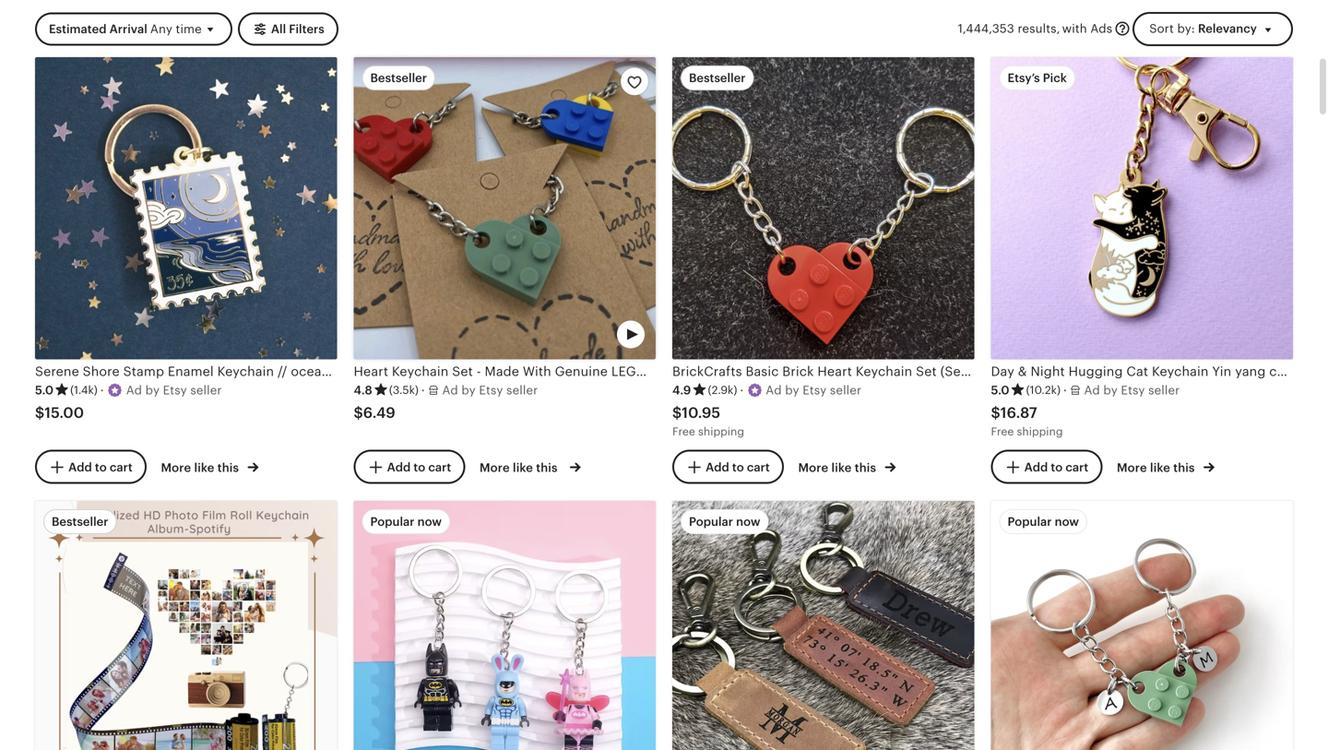 Task type: describe. For each thing, give the bounding box(es) containing it.
more like this for 6.49
[[480, 461, 561, 475]]

same
[[1167, 364, 1200, 379]]

add to cart for 15.00
[[68, 460, 133, 474]]

all filters
[[271, 22, 324, 36]]

6.49
[[363, 405, 396, 421]]

set
[[916, 364, 937, 379]]

shipping for 10.95
[[698, 426, 744, 438]]

add to cart button for 16.87
[[991, 450, 1103, 484]]

bestseller link
[[35, 501, 337, 750]]

bestseller inside bestseller 'link'
[[52, 515, 108, 528]]

product video element for the pink fairy ballerina figure | 3d keychain | bat keyring | bunny robin bag charm image
[[354, 501, 656, 750]]

cart for 15.00
[[110, 460, 133, 474]]

serene shore stamp enamel keychain // ocean keychain / postage keychain / stamp / keychain / beach keychain / ocean waves / hard enamel image
[[35, 57, 337, 359]]

like for 6.49
[[513, 461, 533, 475]]

to for 15.00
[[95, 460, 107, 474]]

4.8
[[354, 383, 373, 397]]

$ for 15.00
[[35, 405, 45, 421]]

more for 15.00
[[161, 461, 191, 475]]

brickcrafts basic brick heart keychain set (set of 2) - all 17 colors (mix/match) same price
[[673, 364, 1236, 379]]

· for 6.49
[[422, 383, 425, 397]]

this for 15.00
[[217, 461, 239, 475]]

add to cart button for 6.49
[[354, 450, 465, 484]]

$ 6.49
[[354, 405, 396, 421]]

2 popular now link from the left
[[673, 501, 975, 750]]

shipping for 16.87
[[1017, 426, 1063, 438]]

this for 6.49
[[536, 461, 558, 475]]

all filters button
[[238, 12, 338, 46]]

personalized leather keychain, customized keychain, custom leather key chain, coordinates key chain longitude latitude keychain, best gift image
[[673, 501, 975, 750]]

film roll keychain spotify, personalized custom memory photo camera film roll keychain with custom picture, anniversary gift for her image
[[35, 501, 337, 750]]

basic
[[746, 364, 779, 379]]

more like this link for 10.95
[[798, 457, 896, 476]]

add to cart button for 15.00
[[35, 450, 146, 484]]

product video element for film roll keychain spotify, personalized custom memory photo camera film roll keychain with custom picture, anniversary gift for her
[[35, 501, 337, 750]]

· for 10.95
[[740, 383, 744, 397]]

to for 6.49
[[414, 460, 425, 474]]

cart for 16.87
[[1066, 460, 1089, 474]]

to for 16.87
[[1051, 460, 1063, 474]]

$ for 10.95
[[673, 405, 682, 421]]

4.9
[[673, 383, 691, 397]]

now for heart keychain set - made with authentic lego® bricks, initials matching keychains, couples gift best friends - very high quality & durable image
[[1055, 515, 1079, 528]]

more like this link for 15.00
[[161, 457, 259, 476]]

brick
[[783, 364, 814, 379]]

· for 15.00
[[100, 383, 104, 397]]

etsy's pick
[[1008, 71, 1067, 85]]

$ for 6.49
[[354, 405, 363, 421]]

pick
[[1043, 71, 1067, 85]]

to for 10.95
[[732, 460, 744, 474]]

like for 15.00
[[194, 461, 214, 475]]

with ads
[[1062, 22, 1113, 36]]

free for 16.87
[[991, 426, 1014, 438]]

day & night hugging cat keychain yin yang cat moon keychain cute keychain cat lover stocking stuffer cat lady gifts constellation black cat image
[[991, 57, 1293, 359]]

more like this link for 6.49
[[480, 457, 577, 476]]

1 horizontal spatial bestseller
[[370, 71, 427, 85]]

2 popular now from the left
[[689, 515, 761, 528]]

of
[[969, 364, 982, 379]]

(mix/match)
[[1087, 364, 1164, 379]]

etsy's
[[1008, 71, 1040, 85]]

more for 10.95
[[798, 461, 829, 475]]

add to cart for 16.87
[[1025, 460, 1089, 474]]

(1.4k)
[[70, 384, 98, 396]]

popular now for 3rd popular now link from the right
[[370, 515, 442, 528]]

keychain
[[856, 364, 913, 379]]

brickcrafts
[[673, 364, 742, 379]]

popular now for 1st popular now link from right
[[1008, 515, 1079, 528]]

(2.9k)
[[708, 384, 737, 396]]

add for 6.49
[[387, 460, 411, 474]]

popular for heart keychain set - made with authentic lego® bricks, initials matching keychains, couples gift best friends - very high quality & durable image
[[1008, 515, 1052, 528]]



Task type: vqa. For each thing, say whether or not it's contained in the screenshot.
All
yes



Task type: locate. For each thing, give the bounding box(es) containing it.
like for 16.87
[[1150, 461, 1171, 475]]

2 more like this link from the left
[[480, 457, 577, 476]]

add to cart down 6.49
[[387, 460, 451, 474]]

2 horizontal spatial bestseller
[[689, 71, 746, 85]]

shipping
[[698, 426, 744, 438], [1017, 426, 1063, 438]]

1 horizontal spatial 5.0
[[991, 383, 1010, 397]]

more for 16.87
[[1117, 461, 1147, 475]]

5.0 up $ 15.00
[[35, 383, 54, 397]]

3 like from the left
[[832, 461, 852, 475]]

add for 15.00
[[68, 460, 92, 474]]

0 vertical spatial all
[[271, 22, 286, 36]]

3 popular now from the left
[[1008, 515, 1079, 528]]

2)
[[986, 364, 998, 379]]

relevancy
[[1198, 22, 1257, 35]]

·
[[100, 383, 104, 397], [422, 383, 425, 397], [740, 383, 744, 397], [1064, 383, 1067, 397]]

this
[[217, 461, 239, 475], [536, 461, 558, 475], [855, 461, 876, 475], [1174, 461, 1195, 475]]

add to cart
[[68, 460, 133, 474], [387, 460, 451, 474], [706, 460, 770, 474], [1025, 460, 1089, 474]]

add to cart for 10.95
[[706, 460, 770, 474]]

4 add to cart from the left
[[1025, 460, 1089, 474]]

1 like from the left
[[194, 461, 214, 475]]

3 $ from the left
[[673, 405, 682, 421]]

popular
[[370, 515, 415, 528], [689, 515, 733, 528], [1008, 515, 1052, 528]]

2 horizontal spatial popular now link
[[991, 501, 1293, 750]]

· right '(3.5k)' at bottom
[[422, 383, 425, 397]]

add to cart button down 6.49
[[354, 450, 465, 484]]

(set
[[941, 364, 966, 379]]

1 cart from the left
[[110, 460, 133, 474]]

4 $ from the left
[[991, 405, 1001, 421]]

add to cart down '$ 10.95 free shipping'
[[706, 460, 770, 474]]

1 this from the left
[[217, 461, 239, 475]]

1 5.0 from the left
[[35, 383, 54, 397]]

add down '$ 10.95 free shipping'
[[706, 460, 729, 474]]

2 popular from the left
[[689, 515, 733, 528]]

to
[[95, 460, 107, 474], [414, 460, 425, 474], [732, 460, 744, 474], [1051, 460, 1063, 474]]

product video element
[[354, 57, 656, 359], [35, 501, 337, 750], [354, 501, 656, 750], [991, 501, 1293, 750]]

2 now from the left
[[736, 515, 761, 528]]

2 like from the left
[[513, 461, 533, 475]]

1 free from the left
[[673, 426, 695, 438]]

$
[[35, 405, 45, 421], [354, 405, 363, 421], [673, 405, 682, 421], [991, 405, 1001, 421]]

2 shipping from the left
[[1017, 426, 1063, 438]]

pink fairy ballerina figure | 3d keychain | bat keyring | bunny robin bag charm image
[[354, 501, 656, 750]]

cart for 6.49
[[428, 460, 451, 474]]

3 popular from the left
[[1008, 515, 1052, 528]]

to down '(3.5k)' at bottom
[[414, 460, 425, 474]]

heart keychain set - made with authentic lego® bricks, initials matching keychains, couples gift best friends - very high quality & durable image
[[991, 501, 1293, 750]]

1 more like this from the left
[[161, 461, 242, 475]]

add down 15.00
[[68, 460, 92, 474]]

1 popular from the left
[[370, 515, 415, 528]]

16.87
[[1001, 405, 1038, 421]]

5.0 for 16.87
[[991, 383, 1010, 397]]

free inside $ 16.87 free shipping
[[991, 426, 1014, 438]]

(3.5k)
[[389, 384, 419, 396]]

cart for 10.95
[[747, 460, 770, 474]]

now for the pink fairy ballerina figure | 3d keychain | bat keyring | bunny robin bag charm image
[[418, 515, 442, 528]]

sort by: relevancy
[[1150, 22, 1257, 35]]

popular now
[[370, 515, 442, 528], [689, 515, 761, 528], [1008, 515, 1079, 528]]

add to cart down $ 16.87 free shipping
[[1025, 460, 1089, 474]]

2 cart from the left
[[428, 460, 451, 474]]

1 more like this link from the left
[[161, 457, 259, 476]]

2 add to cart from the left
[[387, 460, 451, 474]]

(10.2k)
[[1026, 384, 1061, 396]]

1 more from the left
[[161, 461, 191, 475]]

1 $ from the left
[[35, 405, 45, 421]]

2 · from the left
[[422, 383, 425, 397]]

shipping down 10.95
[[698, 426, 744, 438]]

1 horizontal spatial all
[[1009, 364, 1025, 379]]

1 shipping from the left
[[698, 426, 744, 438]]

results,
[[1018, 22, 1061, 36]]

all
[[271, 22, 286, 36], [1009, 364, 1025, 379]]

10.95
[[682, 405, 721, 421]]

now
[[418, 515, 442, 528], [736, 515, 761, 528], [1055, 515, 1079, 528]]

free down 10.95
[[673, 426, 695, 438]]

colors
[[1045, 364, 1084, 379]]

1,444,353 results,
[[958, 22, 1061, 36]]

popular for the pink fairy ballerina figure | 3d keychain | bat keyring | bunny robin bag charm image
[[370, 515, 415, 528]]

popular now link
[[354, 501, 656, 750], [673, 501, 975, 750], [991, 501, 1293, 750]]

$ inside $ 16.87 free shipping
[[991, 405, 1001, 421]]

by:
[[1178, 22, 1195, 35]]

2 more like this from the left
[[480, 461, 561, 475]]

any
[[150, 22, 172, 36]]

ads
[[1091, 22, 1113, 36]]

time
[[176, 22, 202, 36]]

4 · from the left
[[1064, 383, 1067, 397]]

1 popular now link from the left
[[354, 501, 656, 750]]

with
[[1062, 22, 1087, 36]]

more like this link for 16.87
[[1117, 457, 1215, 476]]

· right (2.9k)
[[740, 383, 744, 397]]

2 more from the left
[[480, 461, 510, 475]]

3 add to cart from the left
[[706, 460, 770, 474]]

like
[[194, 461, 214, 475], [513, 461, 533, 475], [832, 461, 852, 475], [1150, 461, 1171, 475]]

3 add to cart button from the left
[[673, 450, 784, 484]]

add to cart button
[[35, 450, 146, 484], [354, 450, 465, 484], [673, 450, 784, 484], [991, 450, 1103, 484]]

0 horizontal spatial popular
[[370, 515, 415, 528]]

more like this for 10.95
[[798, 461, 880, 475]]

4 more like this link from the left
[[1117, 457, 1215, 476]]

1 horizontal spatial popular now link
[[673, 501, 975, 750]]

0 horizontal spatial popular now
[[370, 515, 442, 528]]

1 add to cart button from the left
[[35, 450, 146, 484]]

more like this for 15.00
[[161, 461, 242, 475]]

3 now from the left
[[1055, 515, 1079, 528]]

add to cart button for 10.95
[[673, 450, 784, 484]]

add to cart button down 15.00
[[35, 450, 146, 484]]

more
[[161, 461, 191, 475], [480, 461, 510, 475], [798, 461, 829, 475], [1117, 461, 1147, 475]]

this for 16.87
[[1174, 461, 1195, 475]]

0 horizontal spatial free
[[673, 426, 695, 438]]

1 vertical spatial all
[[1009, 364, 1025, 379]]

0 horizontal spatial popular now link
[[354, 501, 656, 750]]

estimated arrival any time
[[49, 22, 202, 36]]

3 more from the left
[[798, 461, 829, 475]]

product video element for heart keychain set - made with authentic lego® bricks, initials matching keychains, couples gift best friends - very high quality & durable image
[[991, 501, 1293, 750]]

3 this from the left
[[855, 461, 876, 475]]

1 · from the left
[[100, 383, 104, 397]]

0 horizontal spatial bestseller
[[52, 515, 108, 528]]

1 horizontal spatial now
[[736, 515, 761, 528]]

$ inside '$ 10.95 free shipping'
[[673, 405, 682, 421]]

3 · from the left
[[740, 383, 744, 397]]

15.00
[[45, 405, 84, 421]]

· right (1.4k)
[[100, 383, 104, 397]]

1 to from the left
[[95, 460, 107, 474]]

add to cart down 15.00
[[68, 460, 133, 474]]

2 this from the left
[[536, 461, 558, 475]]

add for 16.87
[[1025, 460, 1048, 474]]

arrival
[[109, 22, 147, 36]]

more for 6.49
[[480, 461, 510, 475]]

1 horizontal spatial free
[[991, 426, 1014, 438]]

free inside '$ 10.95 free shipping'
[[673, 426, 695, 438]]

4 more from the left
[[1117, 461, 1147, 475]]

1 add from the left
[[68, 460, 92, 474]]

2 horizontal spatial now
[[1055, 515, 1079, 528]]

1 now from the left
[[418, 515, 442, 528]]

5.0 down -
[[991, 383, 1010, 397]]

$ 10.95 free shipping
[[673, 405, 744, 438]]

1 popular now from the left
[[370, 515, 442, 528]]

product video element for heart keychain set -  made with genuine lego® - matching keychains, gift set for couples, best friends - very high quality & durable- image at the left
[[354, 57, 656, 359]]

add to cart for 6.49
[[387, 460, 451, 474]]

free down '16.87'
[[991, 426, 1014, 438]]

2 add to cart button from the left
[[354, 450, 465, 484]]

shipping inside $ 16.87 free shipping
[[1017, 426, 1063, 438]]

4 like from the left
[[1150, 461, 1171, 475]]

add to cart button down $ 16.87 free shipping
[[991, 450, 1103, 484]]

all right -
[[1009, 364, 1025, 379]]

1 horizontal spatial popular now
[[689, 515, 761, 528]]

0 horizontal spatial 5.0
[[35, 383, 54, 397]]

1 add to cart from the left
[[68, 460, 133, 474]]

3 popular now link from the left
[[991, 501, 1293, 750]]

$ 16.87 free shipping
[[991, 405, 1063, 438]]

· for 16.87
[[1064, 383, 1067, 397]]

bestseller
[[370, 71, 427, 85], [689, 71, 746, 85], [52, 515, 108, 528]]

2 5.0 from the left
[[991, 383, 1010, 397]]

3 more like this from the left
[[798, 461, 880, 475]]

filters
[[289, 22, 324, 36]]

0 horizontal spatial now
[[418, 515, 442, 528]]

like for 10.95
[[832, 461, 852, 475]]

price
[[1204, 364, 1236, 379]]

1 horizontal spatial shipping
[[1017, 426, 1063, 438]]

3 more like this link from the left
[[798, 457, 896, 476]]

add down $ 16.87 free shipping
[[1025, 460, 1048, 474]]

cart
[[110, 460, 133, 474], [428, 460, 451, 474], [747, 460, 770, 474], [1066, 460, 1089, 474]]

3 add from the left
[[706, 460, 729, 474]]

shipping inside '$ 10.95 free shipping'
[[698, 426, 744, 438]]

4 this from the left
[[1174, 461, 1195, 475]]

2 horizontal spatial popular
[[1008, 515, 1052, 528]]

4 to from the left
[[1051, 460, 1063, 474]]

add
[[68, 460, 92, 474], [387, 460, 411, 474], [706, 460, 729, 474], [1025, 460, 1048, 474]]

to down $ 16.87 free shipping
[[1051, 460, 1063, 474]]

add to cart button down '$ 10.95 free shipping'
[[673, 450, 784, 484]]

2 add from the left
[[387, 460, 411, 474]]

2 to from the left
[[414, 460, 425, 474]]

free for 10.95
[[673, 426, 695, 438]]

2 $ from the left
[[354, 405, 363, 421]]

$ 15.00
[[35, 405, 84, 421]]

$ for 16.87
[[991, 405, 1001, 421]]

all left the 'filters'
[[271, 22, 286, 36]]

· down colors
[[1064, 383, 1067, 397]]

3 to from the left
[[732, 460, 744, 474]]

sort
[[1150, 22, 1174, 35]]

1,444,353
[[958, 22, 1015, 36]]

5.0 for 15.00
[[35, 383, 54, 397]]

5.0
[[35, 383, 54, 397], [991, 383, 1010, 397]]

add down 6.49
[[387, 460, 411, 474]]

to down '$ 10.95 free shipping'
[[732, 460, 744, 474]]

more like this for 16.87
[[1117, 461, 1198, 475]]

17
[[1029, 364, 1042, 379]]

2 horizontal spatial popular now
[[1008, 515, 1079, 528]]

free
[[673, 426, 695, 438], [991, 426, 1014, 438]]

all inside button
[[271, 22, 286, 36]]

0 horizontal spatial all
[[271, 22, 286, 36]]

more like this link
[[161, 457, 259, 476], [480, 457, 577, 476], [798, 457, 896, 476], [1117, 457, 1215, 476]]

1 horizontal spatial popular
[[689, 515, 733, 528]]

brickcrafts basic brick heart keychain set (set of 2) - all 17 colors (mix/match) same price image
[[673, 57, 975, 359]]

to down (1.4k)
[[95, 460, 107, 474]]

4 add from the left
[[1025, 460, 1048, 474]]

3 cart from the left
[[747, 460, 770, 474]]

add for 10.95
[[706, 460, 729, 474]]

4 more like this from the left
[[1117, 461, 1198, 475]]

this for 10.95
[[855, 461, 876, 475]]

2 free from the left
[[991, 426, 1014, 438]]

heart keychain set -  made with genuine lego® - matching keychains, gift set for couples, best friends - very high quality & durable- image
[[354, 57, 656, 359]]

0 horizontal spatial shipping
[[698, 426, 744, 438]]

shipping down '16.87'
[[1017, 426, 1063, 438]]

more like this
[[161, 461, 242, 475], [480, 461, 561, 475], [798, 461, 880, 475], [1117, 461, 1198, 475]]

-
[[1001, 364, 1006, 379]]

heart
[[818, 364, 852, 379]]

4 cart from the left
[[1066, 460, 1089, 474]]

estimated
[[49, 22, 107, 36]]

4 add to cart button from the left
[[991, 450, 1103, 484]]



